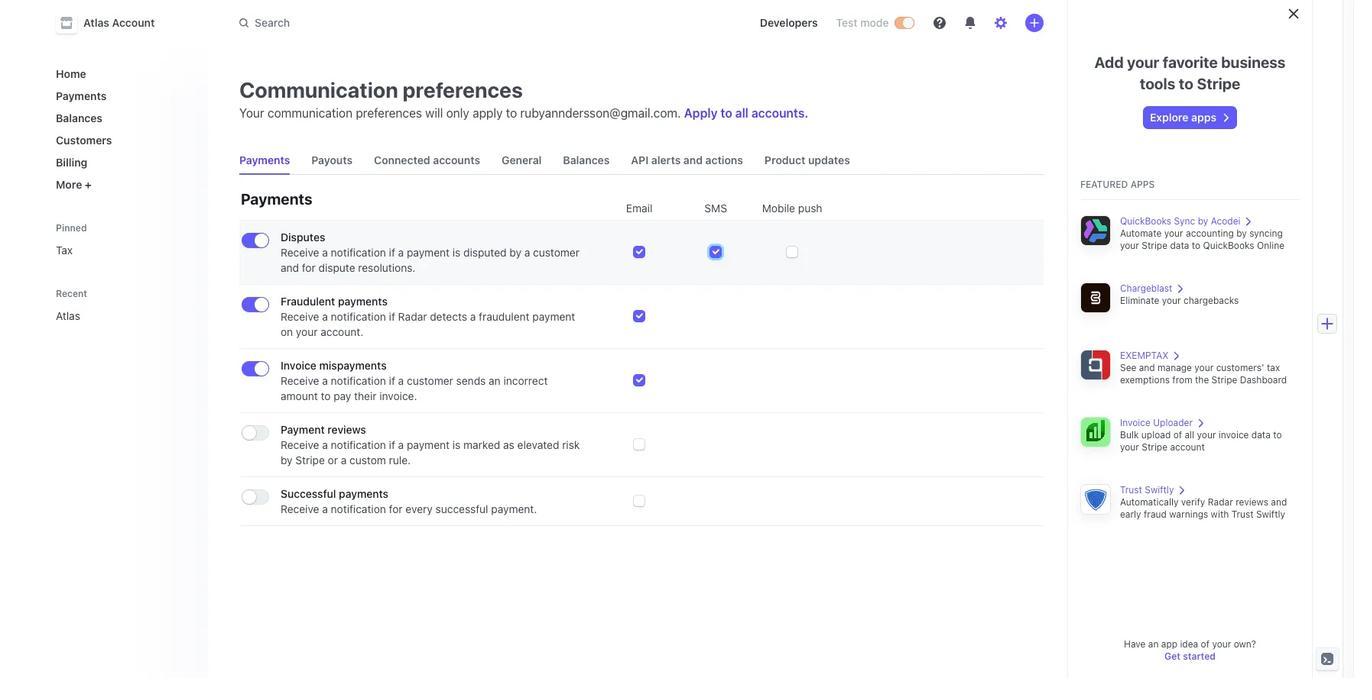 Task type: locate. For each thing, give the bounding box(es) containing it.
1 vertical spatial radar
[[1208, 497, 1233, 508]]

automatically
[[1120, 497, 1179, 508]]

is
[[453, 246, 461, 259], [453, 439, 461, 452]]

0 vertical spatial preferences
[[403, 77, 523, 102]]

2 if from the top
[[389, 310, 395, 323]]

swiftly
[[1145, 485, 1174, 496], [1256, 509, 1285, 521]]

0 vertical spatial is
[[453, 246, 461, 259]]

notification for successful payments
[[331, 503, 386, 516]]

to down favorite
[[1179, 75, 1194, 93]]

exemptax
[[1120, 350, 1169, 362]]

api
[[631, 154, 649, 167]]

0 horizontal spatial radar
[[398, 310, 427, 323]]

5 receive from the top
[[281, 503, 319, 516]]

3 if from the top
[[389, 375, 395, 388]]

quickbooks sync by acodei
[[1120, 216, 1241, 227]]

by up accounting
[[1198, 216, 1208, 227]]

receive inside the payment reviews receive a notification if a payment is marked as elevated risk by stripe or a custom rule.
[[281, 439, 319, 452]]

0 vertical spatial payment
[[407, 246, 450, 259]]

explore apps link
[[1144, 107, 1236, 128]]

will
[[425, 106, 443, 120]]

payment right fraudulent
[[532, 310, 575, 323]]

0 vertical spatial customer
[[533, 246, 580, 259]]

1 vertical spatial reviews
[[1236, 497, 1269, 508]]

and
[[684, 154, 703, 167], [281, 262, 299, 275], [1139, 362, 1155, 374], [1271, 497, 1287, 508]]

amount
[[281, 390, 318, 403]]

0 horizontal spatial quickbooks
[[1120, 216, 1171, 227]]

balances inside "core navigation links" element
[[56, 112, 102, 125]]

2 vertical spatial payments
[[241, 190, 312, 208]]

quickbooks inside automate your accounting by syncing your stripe data to quickbooks online
[[1203, 240, 1254, 252]]

0 vertical spatial radar
[[398, 310, 427, 323]]

1 vertical spatial is
[[453, 439, 461, 452]]

an
[[489, 375, 501, 388], [1148, 639, 1159, 651]]

preferences left will
[[356, 106, 422, 120]]

2 notification from the top
[[331, 310, 386, 323]]

to inside automate your accounting by syncing your stripe data to quickbooks online
[[1192, 240, 1201, 252]]

resolutions.
[[358, 262, 416, 275]]

your inside fraudulent payments receive a notification if radar detects a fraudulent payment on your account.
[[296, 326, 318, 339]]

1 horizontal spatial trust
[[1232, 509, 1254, 521]]

receive up amount
[[281, 375, 319, 388]]

add your favorite business tools to stripe
[[1095, 54, 1286, 93]]

trust up automatically at right bottom
[[1120, 485, 1142, 496]]

invoice up bulk
[[1120, 417, 1151, 429]]

app
[[1161, 639, 1178, 651]]

upload
[[1141, 430, 1171, 441]]

automatically verify radar reviews and early fraud warnings with trust swiftly
[[1120, 497, 1287, 521]]

1 horizontal spatial payments link
[[233, 147, 296, 174]]

notification inside fraudulent payments receive a notification if radar detects a fraudulent payment on your account.
[[331, 310, 386, 323]]

a right detects on the top of page
[[470, 310, 476, 323]]

1 vertical spatial data
[[1252, 430, 1271, 441]]

chargeblast image
[[1080, 283, 1111, 314]]

an right sends
[[489, 375, 501, 388]]

radar inside fraudulent payments receive a notification if radar detects a fraudulent payment on your account.
[[398, 310, 427, 323]]

tab list containing payments
[[233, 147, 1043, 175]]

tax
[[1267, 362, 1280, 374]]

for inside successful payments receive a notification for every successful payment.
[[389, 503, 403, 516]]

custom
[[349, 454, 386, 467]]

stripe down customers'
[[1212, 375, 1237, 386]]

stripe down favorite
[[1197, 75, 1240, 93]]

0 vertical spatial balances link
[[50, 106, 197, 131]]

mobile push
[[762, 202, 822, 215]]

stripe inside automate your accounting by syncing your stripe data to quickbooks online
[[1142, 240, 1168, 252]]

balances
[[56, 112, 102, 125], [563, 154, 610, 167]]

your up the
[[1195, 362, 1214, 374]]

quickbooks sync by acodei image
[[1080, 216, 1111, 246]]

0 horizontal spatial an
[[489, 375, 501, 388]]

1 horizontal spatial radar
[[1208, 497, 1233, 508]]

alerts
[[651, 154, 681, 167]]

is left marked
[[453, 439, 461, 452]]

your
[[1127, 54, 1159, 71], [1164, 228, 1183, 239], [1120, 240, 1139, 252], [1162, 295, 1181, 307], [296, 326, 318, 339], [1195, 362, 1214, 374], [1197, 430, 1216, 441], [1120, 442, 1139, 453], [1212, 639, 1231, 651]]

payments
[[338, 295, 388, 308], [339, 488, 389, 501]]

0 horizontal spatial customer
[[407, 375, 453, 388]]

1 vertical spatial of
[[1201, 639, 1210, 651]]

0 vertical spatial payments link
[[50, 83, 197, 109]]

billing link
[[50, 150, 197, 175]]

your down bulk
[[1120, 442, 1139, 453]]

fraudulent
[[281, 295, 335, 308]]

if down the resolutions.
[[389, 310, 395, 323]]

1 vertical spatial an
[[1148, 639, 1159, 651]]

and inside automatically verify radar reviews and early fraud warnings with trust swiftly
[[1271, 497, 1287, 508]]

notification up custom
[[331, 439, 386, 452]]

reviews
[[328, 424, 366, 437], [1236, 497, 1269, 508]]

stripe down the automate
[[1142, 240, 1168, 252]]

bulk upload of all your invoice data to your stripe account
[[1120, 430, 1282, 453]]

a right or
[[341, 454, 347, 467]]

4 receive from the top
[[281, 439, 319, 452]]

1 vertical spatial swiftly
[[1256, 509, 1285, 521]]

payment
[[281, 424, 325, 437]]

trust right with
[[1232, 509, 1254, 521]]

payments inside successful payments receive a notification for every successful payment.
[[339, 488, 389, 501]]

0 horizontal spatial for
[[302, 262, 316, 275]]

0 vertical spatial of
[[1173, 430, 1182, 441]]

1 vertical spatial trust
[[1232, 509, 1254, 521]]

0 vertical spatial trust
[[1120, 485, 1142, 496]]

1 vertical spatial payments
[[239, 154, 290, 167]]

product
[[765, 154, 805, 167]]

0 horizontal spatial atlas
[[56, 310, 80, 323]]

radar inside automatically verify radar reviews and early fraud warnings with trust swiftly
[[1208, 497, 1233, 508]]

1 vertical spatial balances
[[563, 154, 610, 167]]

1 vertical spatial payment
[[532, 310, 575, 323]]

0 vertical spatial payments
[[338, 295, 388, 308]]

1 horizontal spatial balances link
[[557, 147, 616, 174]]

by right disputed
[[510, 246, 521, 259]]

0 horizontal spatial of
[[1173, 430, 1182, 441]]

1 horizontal spatial reviews
[[1236, 497, 1269, 508]]

notification inside invoice mispayments receive a notification if a customer sends an incorrect amount to pay their invoice.
[[331, 375, 386, 388]]

syncing
[[1250, 228, 1283, 239]]

0 vertical spatial atlas
[[83, 16, 109, 29]]

for left every
[[389, 503, 403, 516]]

payments inside fraudulent payments receive a notification if radar detects a fraudulent payment on your account.
[[338, 295, 388, 308]]

an inside have an app idea of your own? get started
[[1148, 639, 1159, 651]]

quickbooks down accounting
[[1203, 240, 1254, 252]]

preferences up 'only'
[[403, 77, 523, 102]]

stripe inside the payment reviews receive a notification if a payment is marked as elevated risk by stripe or a custom rule.
[[295, 454, 325, 467]]

risk
[[562, 439, 580, 452]]

1 vertical spatial for
[[389, 503, 403, 516]]

payments down home
[[56, 89, 107, 102]]

notification up dispute
[[331, 246, 386, 259]]

notification up account.
[[331, 310, 386, 323]]

tab list
[[233, 147, 1043, 175]]

your right the on
[[296, 326, 318, 339]]

atlas link
[[50, 304, 175, 329]]

0 vertical spatial for
[[302, 262, 316, 275]]

atlas
[[83, 16, 109, 29], [56, 310, 80, 323]]

1 horizontal spatial balances
[[563, 154, 610, 167]]

payment up the resolutions.
[[407, 246, 450, 259]]

verify
[[1181, 497, 1205, 508]]

by down acodei
[[1237, 228, 1247, 239]]

0 horizontal spatial invoice
[[281, 359, 316, 372]]

payment up rule.
[[407, 439, 450, 452]]

invoice
[[1219, 430, 1249, 441]]

an inside invoice mispayments receive a notification if a customer sends an incorrect amount to pay their invoice.
[[489, 375, 501, 388]]

0 vertical spatial all
[[735, 106, 749, 120]]

if inside invoice mispayments receive a notification if a customer sends an incorrect amount to pay their invoice.
[[389, 375, 395, 388]]

stripe inside add your favorite business tools to stripe
[[1197, 75, 1240, 93]]

0 vertical spatial invoice
[[281, 359, 316, 372]]

your
[[239, 106, 264, 120]]

invoice mispayments receive a notification if a customer sends an incorrect amount to pay their invoice.
[[281, 359, 548, 403]]

stripe left or
[[295, 454, 325, 467]]

email
[[626, 202, 653, 215]]

featured apps
[[1080, 179, 1155, 190]]

payments up disputes
[[241, 190, 312, 208]]

atlas left 'account'
[[83, 16, 109, 29]]

balances down rubyanndersson@gmail.com.
[[563, 154, 610, 167]]

your inside see and manage your customers' tax exemptions from the stripe dashboard
[[1195, 362, 1214, 374]]

1 vertical spatial invoice
[[1120, 417, 1151, 429]]

payments
[[56, 89, 107, 102], [239, 154, 290, 167], [241, 190, 312, 208]]

by inside automate your accounting by syncing your stripe data to quickbooks online
[[1237, 228, 1247, 239]]

receive for payment
[[281, 439, 319, 452]]

stripe down upload
[[1142, 442, 1168, 453]]

connected accounts link
[[368, 147, 486, 174]]

payments down your
[[239, 154, 290, 167]]

1 if from the top
[[389, 246, 395, 259]]

1 horizontal spatial all
[[1185, 430, 1194, 441]]

receive
[[281, 246, 319, 259], [281, 310, 319, 323], [281, 375, 319, 388], [281, 439, 319, 452], [281, 503, 319, 516]]

notification inside successful payments receive a notification for every successful payment.
[[331, 503, 386, 516]]

atlas down the recent on the left of page
[[56, 310, 80, 323]]

quickbooks up the automate
[[1120, 216, 1171, 227]]

payments link down your
[[233, 147, 296, 174]]

push
[[798, 202, 822, 215]]

to left pay
[[321, 390, 331, 403]]

a down mispayments
[[322, 375, 328, 388]]

4 if from the top
[[389, 439, 395, 452]]

data down quickbooks sync by acodei
[[1170, 240, 1189, 252]]

notification inside "disputes receive a notification if a payment is disputed by a customer and for dispute resolutions."
[[331, 246, 386, 259]]

your down the automate
[[1120, 240, 1139, 252]]

to right invoice
[[1273, 430, 1282, 441]]

only
[[446, 106, 469, 120]]

payments down custom
[[339, 488, 389, 501]]

to down accounting
[[1192, 240, 1201, 252]]

invoice up amount
[[281, 359, 316, 372]]

1 vertical spatial quickbooks
[[1203, 240, 1254, 252]]

receive down fraudulent
[[281, 310, 319, 323]]

invoice for invoice mispayments receive a notification if a customer sends an incorrect amount to pay their invoice.
[[281, 359, 316, 372]]

1 horizontal spatial of
[[1201, 639, 1210, 651]]

to right the apply
[[506, 106, 517, 120]]

1 horizontal spatial data
[[1252, 430, 1271, 441]]

3 notification from the top
[[331, 375, 386, 388]]

if
[[389, 246, 395, 259], [389, 310, 395, 323], [389, 375, 395, 388], [389, 439, 395, 452]]

notification down mispayments
[[331, 375, 386, 388]]

of up started at right bottom
[[1201, 639, 1210, 651]]

by down payment
[[281, 454, 293, 467]]

radar left detects on the top of page
[[398, 310, 427, 323]]

2 is from the top
[[453, 439, 461, 452]]

to
[[1179, 75, 1194, 93], [506, 106, 517, 120], [721, 106, 732, 120], [1192, 240, 1201, 252], [321, 390, 331, 403], [1273, 430, 1282, 441]]

0 vertical spatial an
[[489, 375, 501, 388]]

a up or
[[322, 439, 328, 452]]

0 horizontal spatial all
[[735, 106, 749, 120]]

sms
[[704, 202, 727, 215]]

0 horizontal spatial balances
[[56, 112, 102, 125]]

payouts link
[[305, 147, 359, 174]]

0 vertical spatial balances
[[56, 112, 102, 125]]

invoice
[[281, 359, 316, 372], [1120, 417, 1151, 429]]

your left 'own?'
[[1212, 639, 1231, 651]]

customer up invoice.
[[407, 375, 453, 388]]

0 horizontal spatial payments link
[[50, 83, 197, 109]]

accounting
[[1186, 228, 1234, 239]]

quickbooks
[[1120, 216, 1171, 227], [1203, 240, 1254, 252]]

data
[[1170, 240, 1189, 252], [1252, 430, 1271, 441]]

if for mispayments
[[389, 375, 395, 388]]

1 horizontal spatial swiftly
[[1256, 509, 1285, 521]]

trust inside automatically verify radar reviews and early fraud warnings with trust swiftly
[[1232, 509, 1254, 521]]

eliminate your chargebacks
[[1120, 295, 1239, 307]]

1 notification from the top
[[331, 246, 386, 259]]

1 vertical spatial preferences
[[356, 106, 422, 120]]

atlas inside button
[[83, 16, 109, 29]]

receive down payment
[[281, 439, 319, 452]]

a right disputed
[[524, 246, 530, 259]]

uploader
[[1153, 417, 1193, 429]]

is left disputed
[[453, 246, 461, 259]]

1 is from the top
[[453, 246, 461, 259]]

receive down successful at the left bottom of page
[[281, 503, 319, 516]]

invoice inside invoice mispayments receive a notification if a customer sends an incorrect amount to pay their invoice.
[[281, 359, 316, 372]]

1 horizontal spatial invoice
[[1120, 417, 1151, 429]]

1 horizontal spatial customer
[[533, 246, 580, 259]]

receive inside fraudulent payments receive a notification if radar detects a fraudulent payment on your account.
[[281, 310, 319, 323]]

0 horizontal spatial reviews
[[328, 424, 366, 437]]

communication
[[239, 77, 398, 102]]

all up account
[[1185, 430, 1194, 441]]

1 horizontal spatial atlas
[[83, 16, 109, 29]]

to inside invoice mispayments receive a notification if a customer sends an incorrect amount to pay their invoice.
[[321, 390, 331, 403]]

an left app
[[1148, 639, 1159, 651]]

receive down disputes
[[281, 246, 319, 259]]

data inside automate your accounting by syncing your stripe data to quickbooks online
[[1170, 240, 1189, 252]]

test mode
[[836, 16, 889, 29]]

home
[[56, 67, 86, 80]]

to inside add your favorite business tools to stripe
[[1179, 75, 1194, 93]]

notification inside the payment reviews receive a notification if a payment is marked as elevated risk by stripe or a custom rule.
[[331, 439, 386, 452]]

of down uploader
[[1173, 430, 1182, 441]]

if up rule.
[[389, 439, 395, 452]]

2 receive from the top
[[281, 310, 319, 323]]

sync
[[1174, 216, 1195, 227]]

0 vertical spatial payments
[[56, 89, 107, 102]]

if up invoice.
[[389, 375, 395, 388]]

actions
[[705, 154, 743, 167]]

5 notification from the top
[[331, 503, 386, 516]]

a
[[322, 246, 328, 259], [398, 246, 404, 259], [524, 246, 530, 259], [322, 310, 328, 323], [470, 310, 476, 323], [322, 375, 328, 388], [398, 375, 404, 388], [322, 439, 328, 452], [398, 439, 404, 452], [341, 454, 347, 467], [322, 503, 328, 516]]

balances up customers
[[56, 112, 102, 125]]

0 vertical spatial swiftly
[[1145, 485, 1174, 496]]

1 vertical spatial customer
[[407, 375, 453, 388]]

to right apply on the top
[[721, 106, 732, 120]]

receive inside successful payments receive a notification for every successful payment.
[[281, 503, 319, 516]]

1 horizontal spatial for
[[389, 503, 403, 516]]

1 vertical spatial payments
[[339, 488, 389, 501]]

preferences
[[403, 77, 523, 102], [356, 106, 422, 120]]

notification down custom
[[331, 503, 386, 516]]

payments link
[[50, 83, 197, 109], [233, 147, 296, 174]]

0 vertical spatial reviews
[[328, 424, 366, 437]]

data right invoice
[[1252, 430, 1271, 441]]

swiftly right with
[[1256, 509, 1285, 521]]

swiftly up automatically at right bottom
[[1145, 485, 1174, 496]]

receive inside invoice mispayments receive a notification if a customer sends an incorrect amount to pay their invoice.
[[281, 375, 319, 388]]

own?
[[1234, 639, 1256, 651]]

to inside bulk upload of all your invoice data to your stripe account
[[1273, 430, 1282, 441]]

1 vertical spatial balances link
[[557, 147, 616, 174]]

notification for payment reviews
[[331, 439, 386, 452]]

0 horizontal spatial data
[[1170, 240, 1189, 252]]

elevated
[[517, 439, 559, 452]]

if up the resolutions.
[[389, 246, 395, 259]]

payments link up customers link
[[50, 83, 197, 109]]

accounts.
[[752, 106, 808, 120]]

radar up with
[[1208, 497, 1233, 508]]

general link
[[496, 147, 548, 174]]

if inside fraudulent payments receive a notification if radar detects a fraudulent payment on your account.
[[389, 310, 395, 323]]

reviews right verify
[[1236, 497, 1269, 508]]

your up tools
[[1127, 54, 1159, 71]]

their
[[354, 390, 377, 403]]

customer inside "disputes receive a notification if a payment is disputed by a customer and for dispute resolutions."
[[533, 246, 580, 259]]

recent
[[56, 288, 87, 300]]

1 horizontal spatial quickbooks
[[1203, 240, 1254, 252]]

1 receive from the top
[[281, 246, 319, 259]]

customer right disputed
[[533, 246, 580, 259]]

reviews up or
[[328, 424, 366, 437]]

balances link down home link
[[50, 106, 197, 131]]

fraud
[[1144, 509, 1167, 521]]

3 receive from the top
[[281, 375, 319, 388]]

pin to navigation image
[[183, 310, 195, 322]]

1 vertical spatial all
[[1185, 430, 1194, 441]]

for left dispute
[[302, 262, 316, 275]]

balances link down rubyanndersson@gmail.com.
[[557, 147, 616, 174]]

0 vertical spatial data
[[1170, 240, 1189, 252]]

2 vertical spatial payment
[[407, 439, 450, 452]]

if inside the payment reviews receive a notification if a payment is marked as elevated risk by stripe or a custom rule.
[[389, 439, 395, 452]]

1 vertical spatial atlas
[[56, 310, 80, 323]]

atlas inside recent navigation links element
[[56, 310, 80, 323]]

4 notification from the top
[[331, 439, 386, 452]]

1 horizontal spatial an
[[1148, 639, 1159, 651]]

notification for invoice mispayments
[[331, 375, 386, 388]]

your up account
[[1197, 430, 1216, 441]]

a down successful at the left bottom of page
[[322, 503, 328, 516]]

account
[[1170, 442, 1205, 453]]

payments up account.
[[338, 295, 388, 308]]

all left accounts.
[[735, 106, 749, 120]]



Task type: describe. For each thing, give the bounding box(es) containing it.
swiftly inside automatically verify radar reviews and early fraud warnings with trust swiftly
[[1256, 509, 1285, 521]]

product updates
[[765, 154, 850, 167]]

a inside successful payments receive a notification for every successful payment.
[[322, 503, 328, 516]]

payment inside the payment reviews receive a notification if a payment is marked as elevated risk by stripe or a custom rule.
[[407, 439, 450, 452]]

+
[[85, 178, 92, 191]]

your down chargeblast
[[1162, 295, 1181, 307]]

is inside "disputes receive a notification if a payment is disputed by a customer and for dispute resolutions."
[[453, 246, 461, 259]]

account
[[112, 16, 155, 29]]

and inside "disputes receive a notification if a payment is disputed by a customer and for dispute resolutions."
[[281, 262, 299, 275]]

invoice.
[[379, 390, 417, 403]]

settings image
[[994, 17, 1007, 29]]

home link
[[50, 61, 197, 86]]

incorrect
[[504, 375, 548, 388]]

of inside have an app idea of your own? get started
[[1201, 639, 1210, 651]]

payments for fraudulent payments
[[338, 295, 388, 308]]

have an app idea of your own? get started
[[1124, 639, 1256, 663]]

payment inside fraudulent payments receive a notification if radar detects a fraudulent payment on your account.
[[532, 310, 575, 323]]

fraudulent
[[479, 310, 530, 323]]

marked
[[463, 439, 500, 452]]

0 horizontal spatial balances link
[[50, 106, 197, 131]]

payouts
[[311, 154, 353, 167]]

customers link
[[50, 128, 197, 153]]

see
[[1120, 362, 1137, 374]]

mispayments
[[319, 359, 387, 372]]

general
[[502, 154, 542, 167]]

trust swiftly
[[1120, 485, 1174, 496]]

customers'
[[1216, 362, 1264, 374]]

pinned navigation links element
[[50, 216, 200, 263]]

data inside bulk upload of all your invoice data to your stripe account
[[1252, 430, 1271, 441]]

0 vertical spatial quickbooks
[[1120, 216, 1171, 227]]

if for reviews
[[389, 439, 395, 452]]

mode
[[860, 16, 889, 29]]

successful
[[281, 488, 336, 501]]

by inside "disputes receive a notification if a payment is disputed by a customer and for dispute resolutions."
[[510, 246, 521, 259]]

payment.
[[491, 503, 537, 516]]

early
[[1120, 509, 1141, 521]]

your inside have an app idea of your own? get started
[[1212, 639, 1231, 651]]

a up invoice.
[[398, 375, 404, 388]]

reviews inside the payment reviews receive a notification if a payment is marked as elevated risk by stripe or a custom rule.
[[328, 424, 366, 437]]

balances link inside tab list
[[557, 147, 616, 174]]

test
[[836, 16, 858, 29]]

of inside bulk upload of all your invoice data to your stripe account
[[1173, 430, 1182, 441]]

atlas for atlas
[[56, 310, 80, 323]]

atlas for atlas account
[[83, 16, 109, 29]]

receive for fraudulent
[[281, 310, 319, 323]]

get
[[1165, 651, 1181, 663]]

Search search field
[[230, 9, 661, 37]]

atlas account button
[[56, 12, 170, 34]]

rule.
[[389, 454, 411, 467]]

reviews inside automatically verify radar reviews and early fraud warnings with trust swiftly
[[1236, 497, 1269, 508]]

more +
[[56, 178, 92, 191]]

developers link
[[754, 11, 824, 35]]

fraudulent payments receive a notification if radar detects a fraudulent payment on your account.
[[281, 295, 575, 339]]

your inside add your favorite business tools to stripe
[[1127, 54, 1159, 71]]

trust swiftly image
[[1080, 485, 1111, 515]]

mobile
[[762, 202, 795, 215]]

payments inside "core navigation links" element
[[56, 89, 107, 102]]

Search text field
[[230, 9, 661, 37]]

stripe inside see and manage your customers' tax exemptions from the stripe dashboard
[[1212, 375, 1237, 386]]

bulk
[[1120, 430, 1139, 441]]

invoice uploader image
[[1080, 417, 1111, 448]]

balances inside tab list
[[563, 154, 610, 167]]

apply
[[473, 106, 503, 120]]

warnings
[[1169, 509, 1208, 521]]

and inside tab list
[[684, 154, 703, 167]]

manage
[[1158, 362, 1192, 374]]

receive for invoice
[[281, 375, 319, 388]]

customer inside invoice mispayments receive a notification if a customer sends an incorrect amount to pay their invoice.
[[407, 375, 453, 388]]

if inside "disputes receive a notification if a payment is disputed by a customer and for dispute resolutions."
[[389, 246, 395, 259]]

on
[[281, 326, 293, 339]]

from
[[1172, 375, 1193, 386]]

developers
[[760, 16, 818, 29]]

pay
[[334, 390, 351, 403]]

business
[[1221, 54, 1286, 71]]

core navigation links element
[[50, 61, 197, 197]]

apply
[[684, 106, 718, 120]]

idea
[[1180, 639, 1198, 651]]

see and manage your customers' tax exemptions from the stripe dashboard
[[1120, 362, 1287, 386]]

acodei
[[1211, 216, 1241, 227]]

successful
[[436, 503, 488, 516]]

help image
[[933, 17, 945, 29]]

a up rule.
[[398, 439, 404, 452]]

payments inside tab list
[[239, 154, 290, 167]]

receive for successful
[[281, 503, 319, 516]]

add
[[1095, 54, 1124, 71]]

1 vertical spatial payments link
[[233, 147, 296, 174]]

exemptax image
[[1080, 350, 1111, 381]]

stripe inside bulk upload of all your invoice data to your stripe account
[[1142, 442, 1168, 453]]

pinned
[[56, 223, 87, 234]]

a up dispute
[[322, 246, 328, 259]]

favorite
[[1163, 54, 1218, 71]]

dispute
[[318, 262, 355, 275]]

eliminate
[[1120, 295, 1159, 307]]

product updates link
[[758, 147, 856, 174]]

as
[[503, 439, 514, 452]]

disputes
[[281, 231, 325, 244]]

api alerts and actions link
[[625, 147, 749, 174]]

is inside the payment reviews receive a notification if a payment is marked as elevated risk by stripe or a custom rule.
[[453, 439, 461, 452]]

for inside "disputes receive a notification if a payment is disputed by a customer and for dispute resolutions."
[[302, 262, 316, 275]]

updates
[[808, 154, 850, 167]]

payment inside "disputes receive a notification if a payment is disputed by a customer and for dispute resolutions."
[[407, 246, 450, 259]]

chargebacks
[[1184, 295, 1239, 307]]

get started link
[[1165, 651, 1216, 663]]

tax
[[56, 244, 73, 257]]

receive inside "disputes receive a notification if a payment is disputed by a customer and for dispute resolutions."
[[281, 246, 319, 259]]

sends
[[456, 375, 486, 388]]

recent navigation links element
[[41, 281, 209, 329]]

atlas account
[[83, 16, 155, 29]]

exemptions
[[1120, 375, 1170, 386]]

apps
[[1191, 111, 1217, 124]]

online
[[1257, 240, 1285, 252]]

connected
[[374, 154, 430, 167]]

disputed
[[463, 246, 507, 259]]

all inside bulk upload of all your invoice data to your stripe account
[[1185, 430, 1194, 441]]

by inside the payment reviews receive a notification if a payment is marked as elevated risk by stripe or a custom rule.
[[281, 454, 293, 467]]

all inside communication preferences your communication preferences will only apply to rubyanndersson@gmail.com. apply to all accounts.
[[735, 106, 749, 120]]

connected accounts
[[374, 154, 480, 167]]

0 horizontal spatial swiftly
[[1145, 485, 1174, 496]]

explore apps
[[1150, 111, 1217, 124]]

tools
[[1140, 75, 1176, 93]]

customers
[[56, 134, 112, 147]]

explore
[[1150, 111, 1189, 124]]

more
[[56, 178, 82, 191]]

account.
[[321, 326, 363, 339]]

if for payments
[[389, 310, 395, 323]]

a up the resolutions.
[[398, 246, 404, 259]]

0 horizontal spatial trust
[[1120, 485, 1142, 496]]

successful payments receive a notification for every successful payment.
[[281, 488, 537, 516]]

search
[[255, 16, 290, 29]]

accounts
[[433, 154, 480, 167]]

invoice for invoice uploader
[[1120, 417, 1151, 429]]

a up account.
[[322, 310, 328, 323]]

automate
[[1120, 228, 1162, 239]]

tax link
[[50, 238, 197, 263]]

your down quickbooks sync by acodei
[[1164, 228, 1183, 239]]

notification for fraudulent payments
[[331, 310, 386, 323]]

and inside see and manage your customers' tax exemptions from the stripe dashboard
[[1139, 362, 1155, 374]]

billing
[[56, 156, 87, 169]]

rubyanndersson@gmail.com.
[[520, 106, 681, 120]]

payments for successful payments
[[339, 488, 389, 501]]

or
[[328, 454, 338, 467]]



Task type: vqa. For each thing, say whether or not it's contained in the screenshot.
set
no



